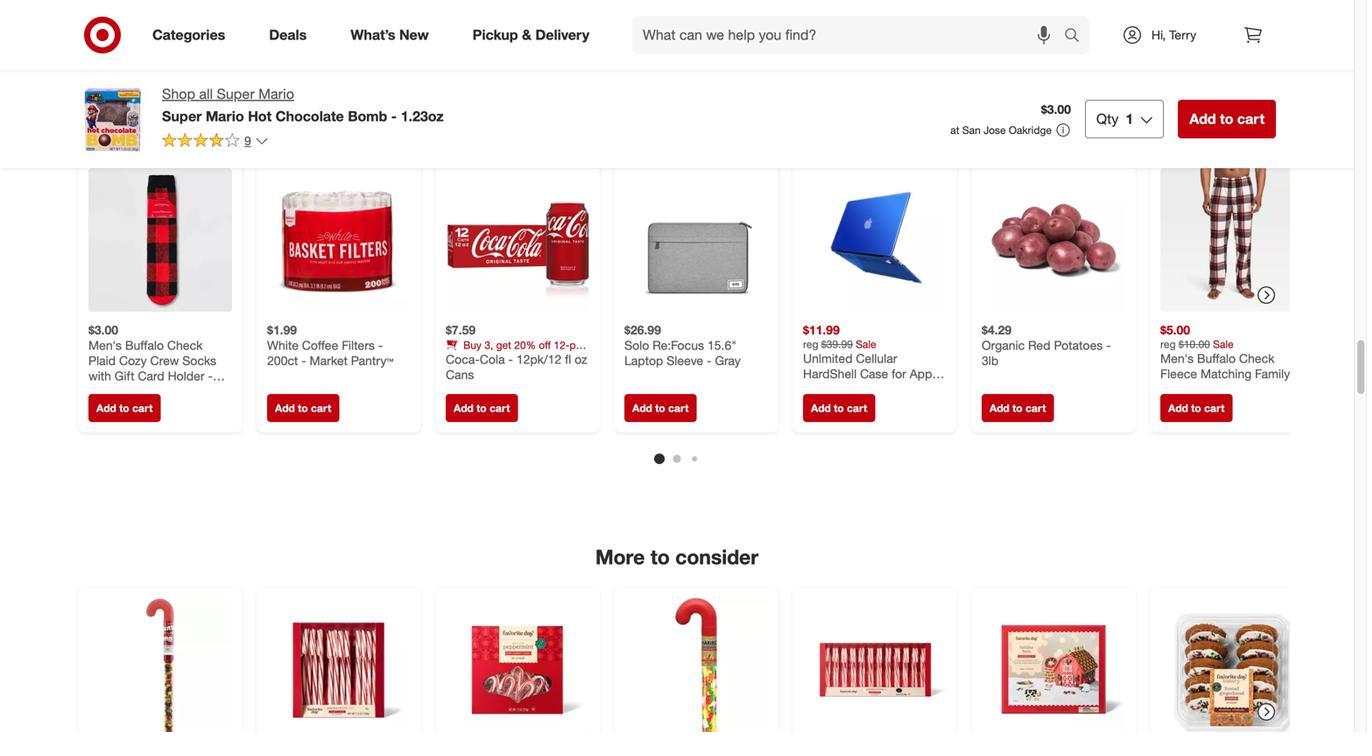 Task type: locate. For each thing, give the bounding box(es) containing it.
christmas wrapping paper & sup...
[[684, 27, 905, 45]]

mario up hot
[[259, 85, 294, 102]]

buy
[[463, 339, 482, 352]]

hot
[[248, 108, 272, 125]]

reg inside $5.00 reg $10.00 sale
[[1161, 338, 1176, 351]]

super down shop
[[162, 108, 202, 125]]

0 horizontal spatial reg
[[803, 338, 819, 351]]

sale inside $5.00 reg $10.00 sale
[[1213, 338, 1234, 351]]

$5.00 reg $10.00 sale
[[1161, 322, 1234, 351]]

what's new
[[351, 26, 429, 43]]

add to cart button for unlmited cellular hardshell case for apple 11-inch macbook air - blue image
[[803, 394, 875, 422]]

candy right hard
[[610, 27, 650, 45]]

- right the bomb
[[391, 108, 397, 125]]

add for men's buffalo check plaid cozy crew socks with gift card holder - wondershop™ red/black 6-12 image
[[96, 402, 116, 415]]

hi,
[[1152, 27, 1166, 42]]

gummy
[[389, 27, 438, 45]]

1 vertical spatial chocolate
[[276, 108, 344, 125]]

- inside $3.00 men's buffalo check plaid cozy crew socks with gift card holder - wondershop™ red/black 6-12
[[208, 368, 213, 384]]

cart
[[1238, 110, 1265, 127], [132, 402, 153, 415], [311, 402, 331, 415], [490, 402, 510, 415], [668, 402, 689, 415], [847, 402, 868, 415], [1026, 402, 1046, 415], [1204, 402, 1225, 415]]

add to cart button for coca-cola - 12pk/12 fl oz cans image
[[446, 394, 518, 422]]

hard candy link
[[561, 17, 665, 56]]

- inside $26.99 solo re:focus 15.6" laptop sleeve - gray
[[707, 353, 712, 368]]

to
[[1220, 110, 1234, 127], [119, 402, 129, 415], [298, 402, 308, 415], [477, 402, 487, 415], [655, 402, 665, 415], [834, 402, 844, 415], [1013, 402, 1023, 415], [1191, 402, 1202, 415], [651, 545, 670, 570]]

15.6"
[[708, 338, 737, 353]]

cart for unlmited cellular hardshell case for apple 11-inch macbook air - blue image
[[847, 402, 868, 415]]

chocolate
[[246, 27, 311, 45], [276, 108, 344, 125]]

1 vertical spatial $3.00
[[88, 322, 118, 338]]

mario
[[259, 85, 294, 102], [206, 108, 244, 125]]

candy for chocolate candy
[[315, 27, 355, 45]]

$10.00
[[1179, 338, 1210, 351]]

terry
[[1169, 27, 1197, 42]]

sleeve
[[667, 353, 704, 368]]

0 horizontal spatial $3.00
[[88, 322, 118, 338]]

add to cart for men's buffalo check plaid cozy crew socks with gift card holder - wondershop™ red/black 6-12 image
[[96, 402, 153, 415]]

- right holder on the bottom left
[[208, 368, 213, 384]]

organic red potatoes - 3lb image
[[982, 168, 1126, 312]]

what's new link
[[336, 16, 451, 54]]

- left the gray
[[707, 353, 712, 368]]

candy
[[315, 27, 355, 45], [502, 27, 542, 45], [610, 27, 650, 45]]

add for white coffee filters - 200ct - market pantry™ 'image'
[[275, 402, 295, 415]]

1 horizontal spatial candy
[[502, 27, 542, 45]]

12-
[[554, 339, 570, 352]]

add down $10.00
[[1169, 402, 1188, 415]]

- inside shop all super mario super mario hot chocolate bomb - 1.23oz
[[391, 108, 397, 125]]

chocolate up shop all super mario super mario hot chocolate bomb - 1.23oz
[[246, 27, 311, 45]]

2 reg from the left
[[1161, 338, 1176, 351]]

add
[[1190, 110, 1216, 127], [96, 402, 116, 415], [275, 402, 295, 415], [454, 402, 474, 415], [632, 402, 652, 415], [811, 402, 831, 415], [990, 402, 1010, 415], [1169, 402, 1188, 415]]

add to cart
[[1190, 110, 1265, 127], [96, 402, 153, 415], [275, 402, 331, 415], [454, 402, 510, 415], [632, 402, 689, 415], [811, 402, 868, 415], [990, 402, 1046, 415], [1169, 402, 1225, 415]]

deals
[[269, 26, 307, 43]]

12pk/12
[[517, 352, 562, 367]]

& right pickup
[[522, 26, 532, 43]]

holiday peppermint candy canes - 24ct/11.4oz - favorite day™ image
[[803, 598, 947, 732]]

solo
[[625, 338, 649, 353]]

sodas
[[446, 352, 474, 365]]

gray
[[715, 353, 741, 368]]

0 horizontal spatial mario
[[206, 108, 244, 125]]

sale right $10.00
[[1213, 338, 1234, 351]]

$3.00 up plaid
[[88, 322, 118, 338]]

potatoes
[[1054, 338, 1103, 353]]

to for unlmited cellular hardshell case for apple 11-inch macbook air - blue image
[[834, 402, 844, 415]]

- right 200ct
[[301, 353, 306, 368]]

christmas
[[684, 27, 748, 45]]

3 candy from the left
[[610, 27, 650, 45]]

0 horizontal spatial candy
[[315, 27, 355, 45]]

sale
[[856, 338, 876, 351], [1213, 338, 1234, 351]]

0 vertical spatial mario
[[259, 85, 294, 102]]

add down $39.99
[[811, 402, 831, 415]]

cola
[[480, 352, 505, 367]]

add down cans
[[454, 402, 474, 415]]

- inside $4.29 organic red potatoes - 3lb
[[1106, 338, 1111, 353]]

add to cart for unlmited cellular hardshell case for apple 11-inch macbook air - blue image
[[811, 402, 868, 415]]

candy right the chewy on the left of the page
[[502, 27, 542, 45]]

0 horizontal spatial super
[[162, 108, 202, 125]]

1 horizontal spatial $3.00
[[1041, 102, 1071, 117]]

add for solo re:focus 15.6" laptop sleeve - gray image
[[632, 402, 652, 415]]

$3.00 up the oakridge
[[1041, 102, 1071, 117]]

oakridge
[[1009, 124, 1052, 137]]

at san jose oakridge
[[951, 124, 1052, 137]]

$1.99
[[267, 322, 297, 338]]

consider
[[676, 545, 759, 570]]

cart for men's buffalo check plaid cozy crew socks with gift card holder - wondershop™ red/black 6-12 image
[[132, 402, 153, 415]]

sale right $39.99
[[856, 338, 876, 351]]

laptop
[[625, 353, 663, 368]]

super
[[217, 85, 255, 102], [162, 108, 202, 125]]

2 sale from the left
[[1213, 338, 1234, 351]]

socks
[[182, 353, 216, 368]]

$4.29
[[982, 322, 1012, 338]]

& right gum
[[1057, 27, 1066, 45]]

red
[[1028, 338, 1051, 353]]

0 vertical spatial chocolate
[[246, 27, 311, 45]]

add down 3lb
[[990, 402, 1010, 415]]

holiday barn gingerbread house kit - 31.18oz - favorite day™ image
[[982, 598, 1126, 732]]

sup...
[[869, 27, 905, 45]]

to for solo re:focus 15.6" laptop sleeve - gray image
[[655, 402, 665, 415]]

delivery
[[536, 26, 590, 43]]

re:focus
[[653, 338, 704, 353]]

- inside coca-cola - 12pk/12 fl oz cans
[[508, 352, 513, 367]]

reg inside $11.99 reg $39.99 sale
[[803, 338, 819, 351]]

1 vertical spatial mario
[[206, 108, 244, 125]]

0 vertical spatial $3.00
[[1041, 102, 1071, 117]]

$11.99
[[803, 322, 840, 338]]

add to cart button for men's buffalo check plaid cozy crew socks with gift card holder - wondershop™ red/black 6-12 image
[[88, 394, 161, 422]]

oz
[[575, 352, 587, 367]]

1 horizontal spatial reg
[[1161, 338, 1176, 351]]

$3.00
[[1041, 102, 1071, 117], [88, 322, 118, 338]]

chocolate right hot
[[276, 108, 344, 125]]

what's
[[351, 26, 395, 43]]

pickup & delivery link
[[458, 16, 611, 54]]

mario up 9 link
[[206, 108, 244, 125]]

add to cart button for organic red potatoes - 3lb 'image'
[[982, 394, 1054, 422]]

reg for $11.99
[[803, 338, 819, 351]]

1 candy from the left
[[315, 27, 355, 45]]

1
[[1126, 110, 1134, 127]]

search button
[[1056, 16, 1099, 58]]

reg left $10.00
[[1161, 338, 1176, 351]]

cart for the men's buffalo check fleece matching family pajama pants - wondershop™ black image
[[1204, 402, 1225, 415]]

chewy
[[454, 27, 498, 45]]

$3.00 inside $3.00 men's buffalo check plaid cozy crew socks with gift card holder - wondershop™ red/black 6-12
[[88, 322, 118, 338]]

pickup
[[473, 26, 518, 43]]

super right all
[[217, 85, 255, 102]]

0 vertical spatial super
[[217, 85, 255, 102]]

candy right deals at the top of page
[[315, 27, 355, 45]]

add to cart button for solo re:focus 15.6" laptop sleeve - gray image
[[625, 394, 697, 422]]

skittles filled holiday candy canes - 2.6oz image
[[88, 598, 232, 732]]

men's buffalo check fleece matching family pajama pants - wondershop™ black image
[[1161, 168, 1304, 312]]

& inside 'link'
[[522, 26, 532, 43]]

add for organic red potatoes - 3lb 'image'
[[990, 402, 1010, 415]]

2 horizontal spatial candy
[[610, 27, 650, 45]]

qty 1
[[1097, 110, 1134, 127]]

- right cola on the left of the page
[[508, 352, 513, 367]]

reg left $39.99
[[803, 338, 819, 351]]

coffee
[[302, 338, 338, 353]]

- right potatoes
[[1106, 338, 1111, 353]]

1 sale from the left
[[856, 338, 876, 351]]

200ct
[[267, 353, 298, 368]]

1 horizontal spatial sale
[[1213, 338, 1234, 351]]

more to consider
[[596, 545, 759, 570]]

& left sup...
[[856, 27, 865, 45]]

gummy & chewy candy link
[[374, 17, 557, 56]]

holiday peppermint mini candy canes - 50ct/9oz - favorite day™ image
[[446, 598, 590, 732]]

to for white coffee filters - 200ct - market pantry™ 'image'
[[298, 402, 308, 415]]

1.23oz
[[401, 108, 444, 125]]

1 horizontal spatial super
[[217, 85, 255, 102]]

$3.00 men's buffalo check plaid cozy crew socks with gift card holder - wondershop™ red/black 6-12
[[88, 322, 225, 414]]

cart for coca-cola - 12pk/12 fl oz cans image
[[490, 402, 510, 415]]

0 horizontal spatial sale
[[856, 338, 876, 351]]

add for coca-cola - 12pk/12 fl oz cans image
[[454, 402, 474, 415]]

add to cart for coca-cola - 12pk/12 fl oz cans image
[[454, 402, 510, 415]]

1 reg from the left
[[803, 338, 819, 351]]

add down wondershop™
[[96, 402, 116, 415]]

add down the laptop
[[632, 402, 652, 415]]

check
[[167, 338, 203, 353]]

&
[[522, 26, 532, 43], [442, 27, 450, 45], [856, 27, 865, 45], [1057, 27, 1066, 45]]

sale inside $11.99 reg $39.99 sale
[[856, 338, 876, 351]]

wondershop™
[[88, 384, 165, 399]]

& left the chewy on the left of the page
[[442, 27, 450, 45]]

add to cart for white coffee filters - 200ct - market pantry™ 'image'
[[275, 402, 331, 415]]

pantry™
[[351, 353, 394, 368]]

add down 200ct
[[275, 402, 295, 415]]

cozy
[[119, 353, 147, 368]]

-
[[391, 108, 397, 125], [378, 338, 383, 353], [1106, 338, 1111, 353], [508, 352, 513, 367], [301, 353, 306, 368], [707, 353, 712, 368], [208, 368, 213, 384]]

9
[[244, 133, 251, 148]]

add to cart button
[[1178, 100, 1276, 138], [88, 394, 161, 422], [267, 394, 339, 422], [446, 394, 518, 422], [625, 394, 697, 422], [803, 394, 875, 422], [982, 394, 1054, 422], [1161, 394, 1233, 422]]



Task type: vqa. For each thing, say whether or not it's contained in the screenshot.
PERSON
no



Task type: describe. For each thing, give the bounding box(es) containing it.
organic
[[982, 338, 1025, 353]]

$26.99
[[625, 322, 661, 338]]

with
[[88, 368, 111, 384]]

qty
[[1097, 110, 1119, 127]]

plaid
[[88, 353, 116, 368]]

add for unlmited cellular hardshell case for apple 11-inch macbook air - blue image
[[811, 402, 831, 415]]

coca-cola - 12pk/12 fl oz cans
[[446, 352, 587, 382]]

san
[[963, 124, 981, 137]]

filters
[[342, 338, 375, 353]]

12
[[100, 399, 114, 414]]

candy for hard candy
[[610, 27, 650, 45]]

cart for white coffee filters - 200ct - market pantry™ 'image'
[[311, 402, 331, 415]]

sale for $5.00
[[1213, 338, 1234, 351]]

$4.29 organic red potatoes - 3lb
[[982, 322, 1111, 368]]

add for the men's buffalo check fleece matching family pajama pants - wondershop™ black image
[[1169, 402, 1188, 415]]

bomb
[[348, 108, 387, 125]]

image of super mario hot chocolate bomb - 1.23oz image
[[78, 84, 148, 154]]

to for organic red potatoes - 3lb 'image'
[[1013, 402, 1023, 415]]

white
[[267, 338, 299, 353]]

new
[[399, 26, 429, 43]]

unlmited cellular hardshell case for apple 11-inch macbook air - blue image
[[803, 168, 947, 312]]

& for gummy
[[442, 27, 450, 45]]

deals link
[[254, 16, 329, 54]]

christmas wrapping paper & sup... link
[[669, 17, 920, 56]]

3lb
[[982, 353, 999, 368]]

holder
[[168, 368, 205, 384]]

white coffee filters - 200ct - market pantry™ image
[[267, 168, 411, 312]]

coca-
[[446, 352, 480, 367]]

2 candy from the left
[[502, 27, 542, 45]]

1 horizontal spatial mario
[[259, 85, 294, 102]]

wrapping
[[751, 27, 811, 45]]

1 vertical spatial super
[[162, 108, 202, 125]]

9 link
[[162, 132, 269, 152]]

paper
[[815, 27, 852, 45]]

3,
[[485, 339, 493, 352]]

20%
[[514, 339, 536, 352]]

holiday peppermint candy canes - 12ct/5.7oz - favorite day™ image
[[267, 598, 411, 732]]

What can we help you find? suggestions appear below search field
[[632, 16, 1069, 54]]

holiday gingerbread chewy frosted cookies - 13.5oz/10ct - favorite day™ image
[[1161, 598, 1304, 732]]

$11.99 reg $39.99 sale
[[803, 322, 876, 351]]

cart for solo re:focus 15.6" laptop sleeve - gray image
[[668, 402, 689, 415]]

buffalo
[[125, 338, 164, 353]]

crew
[[150, 353, 179, 368]]

search
[[1056, 28, 1099, 45]]

shop
[[162, 85, 195, 102]]

chocolate candy link
[[232, 17, 370, 56]]

more
[[596, 545, 645, 570]]

solo re:focus 15.6" laptop sleeve - gray image
[[625, 168, 768, 312]]

off
[[539, 339, 551, 352]]

6-
[[88, 399, 100, 414]]

add right 1
[[1190, 110, 1216, 127]]

$5.00
[[1161, 322, 1191, 338]]

add to cart for solo re:focus 15.6" laptop sleeve - gray image
[[632, 402, 689, 415]]

& for gum
[[1057, 27, 1066, 45]]

$3.00 for $3.00
[[1041, 102, 1071, 117]]

to for coca-cola - 12pk/12 fl oz cans image
[[477, 402, 487, 415]]

$39.99
[[822, 338, 853, 351]]

- right filters
[[378, 338, 383, 353]]

gum & mints
[[1023, 27, 1104, 45]]

pickup & delivery
[[473, 26, 590, 43]]

sale for $11.99
[[856, 338, 876, 351]]

chocolate inside shop all super mario super mario hot chocolate bomb - 1.23oz
[[276, 108, 344, 125]]

market
[[310, 353, 348, 368]]

mints
[[1070, 27, 1104, 45]]

men's
[[88, 338, 122, 353]]

at
[[951, 124, 960, 137]]

gift
[[115, 368, 134, 384]]

& for pickup
[[522, 26, 532, 43]]

haribo holiday gold bears filled cane - 2.53oz image
[[625, 598, 768, 732]]

add to cart for organic red potatoes - 3lb 'image'
[[990, 402, 1046, 415]]

to for men's buffalo check plaid cozy crew socks with gift card holder - wondershop™ red/black 6-12 image
[[119, 402, 129, 415]]

reg for $5.00
[[1161, 338, 1176, 351]]

men's buffalo check plaid cozy crew socks with gift card holder - wondershop™ red/black 6-12 image
[[88, 168, 232, 312]]

add to cart button for white coffee filters - 200ct - market pantry™ 'image'
[[267, 394, 339, 422]]

chocolate candy
[[246, 27, 355, 45]]

coca-cola - 12pk/12 fl oz cans image
[[446, 168, 590, 312]]

hard candy
[[575, 27, 650, 45]]

shop all super mario super mario hot chocolate bomb - 1.23oz
[[162, 85, 444, 125]]

all
[[199, 85, 213, 102]]

fl
[[565, 352, 571, 367]]

$1.99 white coffee filters - 200ct - market pantry™
[[267, 322, 394, 368]]

get
[[496, 339, 511, 352]]

add to cart for the men's buffalo check fleece matching family pajama pants - wondershop™ black image
[[1169, 402, 1225, 415]]

to for the men's buffalo check fleece matching family pajama pants - wondershop™ black image
[[1191, 402, 1202, 415]]

cans
[[446, 367, 474, 382]]

$7.59
[[446, 322, 476, 338]]

gum
[[1023, 27, 1053, 45]]

hard
[[575, 27, 606, 45]]

categories
[[152, 26, 225, 43]]

categories link
[[138, 16, 247, 54]]

$3.00 for $3.00 men's buffalo check plaid cozy crew socks with gift card holder - wondershop™ red/black 6-12
[[88, 322, 118, 338]]

hi, terry
[[1152, 27, 1197, 42]]

cart for organic red potatoes - 3lb 'image'
[[1026, 402, 1046, 415]]

add to cart button for the men's buffalo check fleece matching family pajama pants - wondershop™ black image
[[1161, 394, 1233, 422]]

pk
[[570, 339, 581, 352]]

jose
[[984, 124, 1006, 137]]

$26.99 solo re:focus 15.6" laptop sleeve - gray
[[625, 322, 741, 368]]

gum & mints link
[[1008, 17, 1119, 56]]



